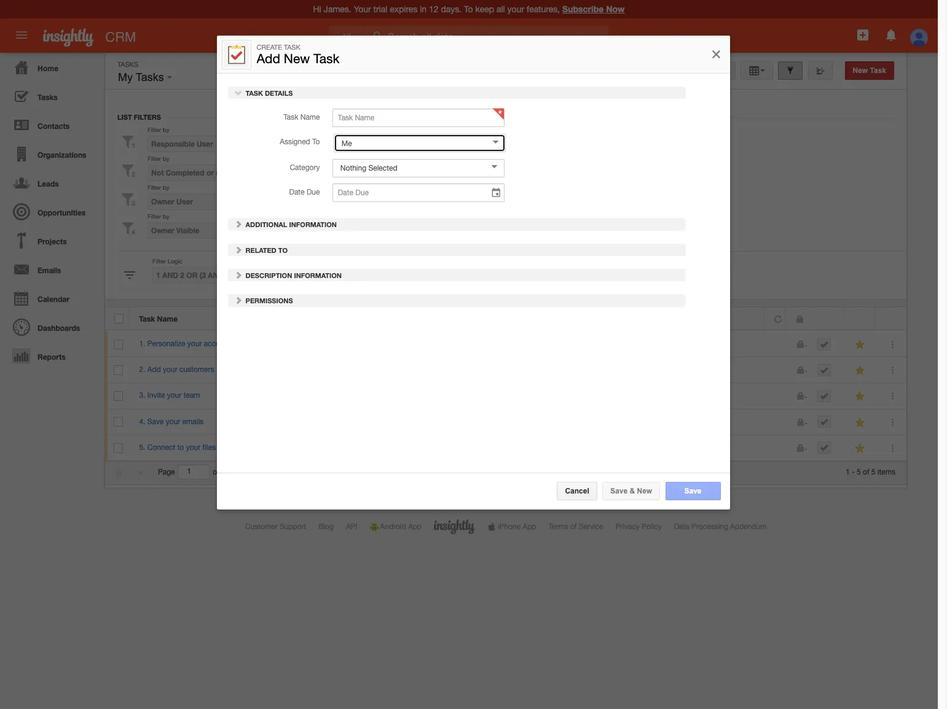 Task type: vqa. For each thing, say whether or not it's contained in the screenshot.
Sales
no



Task type: describe. For each thing, give the bounding box(es) containing it.
date
[[290, 188, 305, 196]]

tasks my tasks
[[117, 61, 167, 84]]

3. invite your team row
[[105, 384, 907, 410]]

Search all data.... text field
[[367, 26, 609, 48]]

tasks for tasks
[[38, 93, 58, 102]]

due
[[307, 188, 320, 196]]

policy
[[642, 523, 662, 532]]

Search this list... text field
[[527, 61, 665, 80]]

chevron right image for description information
[[234, 271, 243, 279]]

james peterson button for 3
[[338, 194, 430, 210]]

service
[[579, 523, 603, 532]]

additional
[[246, 220, 288, 228]]

1 filter by from the top
[[148, 126, 170, 133]]

0 horizontal spatial of
[[213, 468, 219, 477]]

1 - 5 of 5 items
[[846, 468, 896, 477]]

addendum
[[730, 523, 767, 532]]

contacts
[[38, 122, 70, 131]]

android app link
[[370, 523, 422, 532]]

account
[[204, 340, 231, 349]]

2. add your customers row
[[105, 358, 907, 384]]

and
[[218, 444, 230, 452]]

home link
[[3, 53, 98, 82]]

task name row
[[105, 307, 906, 331]]

support
[[280, 523, 306, 532]]

date due press ctrl + space to group column header
[[452, 307, 535, 331]]

page
[[158, 468, 175, 477]]

new inside button
[[637, 487, 653, 496]]

4 by from the top
[[163, 213, 170, 220]]

display: grid image
[[749, 66, 760, 75]]

privacy
[[616, 523, 640, 532]]

android
[[380, 523, 406, 532]]

1 value from the top
[[338, 126, 353, 133]]

iphone app link
[[487, 523, 536, 532]]

2 value from the top
[[338, 184, 353, 191]]

processing
[[692, 523, 728, 532]]

privacy policy link
[[616, 523, 662, 532]]

following image for 2. add your customers
[[855, 365, 866, 377]]

crm
[[105, 30, 136, 45]]

tasks link
[[3, 82, 98, 111]]

task details
[[244, 89, 293, 97]]

dashboards
[[38, 324, 80, 333]]

description information
[[244, 271, 342, 279]]

5. connect to your files and apps link
[[139, 444, 255, 452]]

list
[[117, 113, 132, 121]]

items
[[878, 468, 896, 477]]

your for add
[[163, 366, 177, 374]]

responsible user press ctrl + space to group column header
[[337, 307, 452, 331]]

chevron right image
[[234, 296, 243, 305]]

james peterson button for 1
[[338, 136, 430, 152]]

save & new
[[611, 487, 653, 496]]

following image for 5. connect to your files and apps
[[855, 443, 866, 455]]

list filters
[[117, 113, 161, 121]]

3
[[132, 199, 135, 207]]

Date Due text field
[[333, 183, 505, 202]]

show list view filters image
[[786, 66, 795, 75]]

2. add your customers
[[139, 366, 214, 374]]

terms
[[549, 523, 568, 532]]

refresh list image
[[679, 66, 691, 75]]

task up assigned
[[284, 113, 299, 121]]

related to
[[244, 246, 288, 254]]

james for 3
[[343, 197, 366, 206]]

save button
[[666, 482, 721, 501]]

3 press ctrl + space to group column header from the left
[[875, 307, 906, 331]]

1.
[[139, 340, 145, 349]]

team
[[184, 392, 200, 400]]

subscribe now link
[[563, 4, 625, 14]]

blog
[[319, 523, 334, 532]]

&
[[630, 487, 635, 496]]

calendar
[[38, 295, 69, 304]]

add new task dialog
[[217, 35, 730, 510]]

4. save your emails
[[139, 418, 204, 426]]

home
[[38, 64, 58, 73]]

5. connect to your files and apps row
[[105, 436, 907, 462]]

permissions
[[244, 297, 293, 305]]

information for additional information
[[289, 220, 337, 228]]

2 horizontal spatial of
[[863, 468, 870, 477]]

Task Name text field
[[333, 108, 505, 127]]

5.
[[139, 444, 145, 452]]

leads
[[38, 179, 59, 189]]

chevron right image for additional information
[[234, 220, 243, 228]]

to for assigned to
[[313, 137, 320, 146]]

3.
[[139, 392, 145, 400]]

-
[[852, 468, 855, 477]]

2 column header from the left
[[786, 307, 808, 331]]

emails link
[[3, 255, 98, 284]]

category
[[290, 163, 320, 172]]

reports
[[38, 353, 66, 362]]

create
[[257, 43, 282, 51]]

iphone
[[498, 523, 521, 532]]

organizations
[[38, 151, 86, 160]]

reports link
[[3, 342, 98, 371]]

following image for 3. invite your team
[[855, 391, 866, 403]]

task right chevron down image
[[246, 89, 263, 97]]

blog link
[[319, 523, 334, 532]]

projects link
[[3, 226, 98, 255]]

to
[[177, 444, 184, 452]]

additional information
[[244, 220, 337, 228]]

to for related to
[[279, 246, 288, 254]]

customer
[[245, 523, 278, 532]]

your for invite
[[167, 392, 182, 400]]

task down all link
[[314, 51, 340, 66]]

cancel
[[565, 487, 590, 496]]

all
[[341, 32, 351, 42]]



Task type: locate. For each thing, give the bounding box(es) containing it.
of right -
[[863, 468, 870, 477]]

subscribe
[[563, 4, 604, 14]]

name up personalize on the left top
[[157, 315, 178, 324]]

0 vertical spatial to
[[313, 137, 320, 146]]

opportunities
[[38, 208, 86, 218]]

1 horizontal spatial 1
[[221, 468, 225, 477]]

customer support link
[[245, 523, 306, 532]]

james
[[343, 140, 366, 148], [343, 197, 366, 206]]

emails
[[38, 266, 61, 275]]

None checkbox
[[114, 340, 123, 350], [114, 366, 123, 376], [114, 392, 123, 402], [114, 444, 123, 453], [114, 340, 123, 350], [114, 366, 123, 376], [114, 392, 123, 402], [114, 444, 123, 453]]

connect
[[147, 444, 175, 452]]

following image inside 2. add your customers row
[[855, 365, 866, 377]]

0 vertical spatial tasks
[[117, 61, 138, 68]]

5 left items
[[872, 468, 876, 477]]

1 horizontal spatial save
[[611, 487, 628, 496]]

0 vertical spatial information
[[289, 220, 337, 228]]

None checkbox
[[114, 314, 124, 324], [114, 418, 123, 428], [114, 314, 124, 324], [114, 418, 123, 428]]

android app
[[380, 523, 422, 532]]

column header
[[765, 307, 786, 331], [786, 307, 808, 331]]

save inside save & new button
[[611, 487, 628, 496]]

2 james peterson from the top
[[343, 197, 400, 206]]

1 horizontal spatial to
[[313, 137, 320, 146]]

tasks up contacts link
[[38, 93, 58, 102]]

2 vertical spatial chevron right image
[[234, 271, 243, 279]]

save for save button
[[685, 487, 702, 496]]

1 vertical spatial name
[[157, 315, 178, 324]]

2 following image from the top
[[855, 365, 866, 377]]

1 vertical spatial information
[[294, 271, 342, 279]]

logic
[[168, 258, 183, 265]]

2 by from the top
[[163, 155, 170, 162]]

1 vertical spatial to
[[279, 246, 288, 254]]

following image for 1. personalize your account
[[855, 339, 866, 351]]

privacy policy
[[616, 523, 662, 532]]

1 horizontal spatial of
[[570, 523, 577, 532]]

add right 2. on the left of page
[[147, 366, 161, 374]]

peterson for 1
[[368, 140, 400, 148]]

task owner press ctrl + space to group column header
[[535, 307, 650, 331]]

3 by from the top
[[163, 184, 170, 191]]

of 1
[[213, 468, 225, 477]]

chevron right image left related
[[234, 245, 243, 254]]

2 james peterson button from the top
[[338, 194, 430, 210]]

apps
[[232, 444, 249, 452]]

4 following image from the top
[[855, 417, 866, 429]]

close image
[[711, 47, 723, 62]]

cancel button
[[557, 482, 598, 501]]

related
[[246, 246, 277, 254]]

james for 1
[[343, 140, 366, 148]]

iphone app
[[498, 523, 536, 532]]

james peterson for 3
[[343, 197, 400, 206]]

all link
[[329, 26, 366, 48]]

2. add your customers link
[[139, 366, 220, 374]]

invite
[[147, 392, 165, 400]]

your inside 'row'
[[187, 340, 202, 349]]

information down due
[[289, 220, 337, 228]]

1 horizontal spatial name
[[301, 113, 320, 121]]

to right assigned
[[313, 137, 320, 146]]

2 app from the left
[[523, 523, 536, 532]]

task name
[[284, 113, 320, 121], [139, 315, 178, 324]]

navigation containing home
[[0, 53, 98, 371]]

data processing addendum link
[[674, 523, 767, 532]]

following image inside 1. personalize your account 'row'
[[855, 339, 866, 351]]

0 vertical spatial chevron right image
[[234, 220, 243, 228]]

following image for 4. save your emails
[[855, 417, 866, 429]]

your
[[187, 340, 202, 349], [163, 366, 177, 374], [167, 392, 182, 400], [166, 418, 180, 426], [186, 444, 201, 452]]

1 following image from the top
[[855, 339, 866, 351]]

task up 1.
[[139, 315, 155, 324]]

your left team
[[167, 392, 182, 400]]

chevron right image
[[234, 220, 243, 228], [234, 245, 243, 254], [234, 271, 243, 279]]

1 vertical spatial tasks
[[136, 71, 164, 84]]

save left &
[[611, 487, 628, 496]]

1 peterson from the top
[[368, 140, 400, 148]]

name inside add new task dialog
[[301, 113, 320, 121]]

2 press ctrl + space to group column header from the left
[[845, 307, 875, 331]]

5 right -
[[857, 468, 861, 477]]

james peterson
[[343, 140, 400, 148], [343, 197, 400, 206]]

1 james from the top
[[343, 140, 366, 148]]

0 vertical spatial new
[[284, 51, 310, 66]]

files
[[203, 444, 216, 452]]

save inside save button
[[685, 487, 702, 496]]

information for description information
[[294, 271, 342, 279]]

filters
[[134, 113, 161, 121]]

1 column header from the left
[[765, 307, 786, 331]]

data
[[674, 523, 690, 532]]

task name inside add new task dialog
[[284, 113, 320, 121]]

2 filter by from the top
[[148, 155, 170, 162]]

cell
[[245, 332, 337, 358], [337, 332, 452, 358], [452, 332, 535, 358], [535, 332, 650, 358], [650, 332, 765, 358], [765, 332, 787, 358], [787, 332, 808, 358], [808, 332, 845, 358], [245, 358, 337, 384], [337, 358, 452, 384], [452, 358, 535, 384], [535, 358, 650, 384], [650, 358, 765, 384], [765, 358, 787, 384], [787, 358, 808, 384], [808, 358, 845, 384], [245, 384, 337, 410], [337, 384, 452, 410], [452, 384, 535, 410], [535, 384, 650, 410], [650, 384, 765, 410], [765, 384, 787, 410], [787, 384, 808, 410], [808, 384, 845, 410], [245, 410, 337, 436], [337, 410, 452, 436], [452, 410, 535, 436], [535, 410, 650, 436], [650, 410, 765, 436], [765, 410, 787, 436], [787, 410, 808, 436], [808, 410, 845, 436], [245, 436, 337, 462], [337, 436, 452, 462], [452, 436, 535, 462], [535, 436, 650, 462], [650, 436, 765, 462], [765, 436, 787, 462], [787, 436, 808, 462], [808, 436, 845, 462]]

of down files
[[213, 468, 219, 477]]

filter by
[[148, 126, 170, 133], [148, 155, 170, 162], [148, 184, 170, 191], [148, 213, 170, 220]]

james peterson for 1
[[343, 140, 400, 148]]

3 chevron right image from the top
[[234, 271, 243, 279]]

navigation
[[0, 53, 98, 371]]

save for save & new
[[611, 487, 628, 496]]

1 vertical spatial task name
[[139, 315, 178, 324]]

name up assigned to
[[301, 113, 320, 121]]

2 chevron right image from the top
[[234, 245, 243, 254]]

2 horizontal spatial save
[[685, 487, 702, 496]]

0 horizontal spatial name
[[157, 315, 178, 324]]

1 horizontal spatial 5
[[872, 468, 876, 477]]

app right iphone
[[523, 523, 536, 532]]

name
[[301, 113, 320, 121], [157, 315, 178, 324]]

customer support
[[245, 523, 306, 532]]

2 james from the top
[[343, 197, 366, 206]]

chevron right image left operator
[[234, 220, 243, 228]]

my tasks button
[[115, 68, 175, 87]]

api link
[[346, 523, 358, 532]]

1 vertical spatial value
[[338, 184, 353, 191]]

customers
[[179, 366, 214, 374]]

chevron down image
[[234, 88, 243, 97]]

task name up personalize on the left top
[[139, 315, 178, 324]]

3. invite your team link
[[139, 392, 206, 400]]

save up data
[[685, 487, 702, 496]]

2.
[[139, 366, 145, 374]]

following image inside 4. save your emails row
[[855, 417, 866, 429]]

percent complete indicator press ctrl + space to group column header
[[245, 307, 337, 331]]

1 vertical spatial james
[[343, 197, 366, 206]]

add inside create task add new task
[[257, 51, 281, 66]]

tasks up my
[[117, 61, 138, 68]]

row group
[[105, 332, 907, 462]]

following image inside 3. invite your team row
[[855, 391, 866, 403]]

1 for 1 - 5 of 5 items
[[846, 468, 850, 477]]

0 vertical spatial add
[[257, 51, 281, 66]]

None text field
[[148, 136, 240, 152], [148, 165, 240, 181], [148, 194, 240, 210], [252, 194, 332, 210], [148, 223, 240, 239], [252, 223, 332, 239], [148, 136, 240, 152], [148, 165, 240, 181], [148, 194, 240, 210], [252, 194, 332, 210], [148, 223, 240, 239], [252, 223, 332, 239]]

1 vertical spatial new
[[853, 66, 868, 75]]

1 chevron right image from the top
[[234, 220, 243, 228]]

1. personalize your account link
[[139, 340, 237, 349]]

information right description
[[294, 271, 342, 279]]

1 for 1
[[132, 141, 135, 149]]

0 horizontal spatial app
[[408, 523, 422, 532]]

1 james peterson button from the top
[[338, 136, 430, 152]]

1 vertical spatial peterson
[[368, 197, 400, 206]]

app
[[408, 523, 422, 532], [523, 523, 536, 532]]

None text field
[[252, 136, 332, 152], [252, 165, 332, 181], [152, 267, 331, 284], [252, 136, 332, 152], [252, 165, 332, 181], [152, 267, 331, 284]]

2 5 from the left
[[872, 468, 876, 477]]

api
[[346, 523, 358, 532]]

1 vertical spatial james peterson
[[343, 197, 400, 206]]

2 vertical spatial tasks
[[38, 93, 58, 102]]

0 vertical spatial name
[[301, 113, 320, 121]]

new task link
[[845, 61, 894, 80]]

tasks
[[117, 61, 138, 68], [136, 71, 164, 84], [38, 93, 58, 102]]

3 filter by from the top
[[148, 184, 170, 191]]

1 down the list filters
[[132, 141, 135, 149]]

your up 3. invite your team
[[163, 366, 177, 374]]

save inside 4. save your emails row
[[147, 418, 164, 426]]

1 vertical spatial chevron right image
[[234, 245, 243, 254]]

0 vertical spatial peterson
[[368, 140, 400, 148]]

5 following image from the top
[[855, 443, 866, 455]]

your for personalize
[[187, 340, 202, 349]]

2
[[132, 170, 135, 178]]

0 horizontal spatial 5
[[857, 468, 861, 477]]

1. personalize your account row
[[105, 332, 907, 358]]

task name inside row
[[139, 315, 178, 324]]

2 horizontal spatial new
[[853, 66, 868, 75]]

create task add new task
[[257, 43, 340, 66]]

0 horizontal spatial add
[[147, 366, 161, 374]]

to right related
[[279, 246, 288, 254]]

dashboards link
[[3, 313, 98, 342]]

calendar link
[[3, 284, 98, 313]]

chevron right image for related to
[[234, 245, 243, 254]]

peterson
[[368, 140, 400, 148], [368, 197, 400, 206]]

emails
[[182, 418, 204, 426]]

1 horizontal spatial app
[[523, 523, 536, 532]]

1 down and at the left of the page
[[221, 468, 225, 477]]

4 filter by from the top
[[148, 213, 170, 220]]

5. connect to your files and apps
[[139, 444, 249, 452]]

4. save your emails row
[[105, 410, 907, 436]]

task right create
[[284, 43, 301, 51]]

save
[[147, 418, 164, 426], [611, 487, 628, 496], [685, 487, 702, 496]]

tasks right my
[[136, 71, 164, 84]]

date field image
[[491, 187, 502, 199]]

press ctrl + space to group column header
[[808, 307, 845, 331], [845, 307, 875, 331], [875, 307, 906, 331]]

app for android app
[[408, 523, 422, 532]]

terms of service link
[[549, 523, 603, 532]]

add inside 2. add your customers row
[[147, 366, 161, 374]]

assigned to
[[280, 137, 320, 146]]

new inside create task add new task
[[284, 51, 310, 66]]

my
[[118, 71, 133, 84]]

value
[[338, 126, 353, 133], [338, 184, 353, 191]]

description
[[246, 271, 292, 279]]

task inside row
[[139, 315, 155, 324]]

opportunities link
[[3, 197, 98, 226]]

by
[[163, 126, 170, 133], [163, 155, 170, 162], [163, 184, 170, 191], [163, 213, 170, 220]]

your left account
[[187, 340, 202, 349]]

3 following image from the top
[[855, 391, 866, 403]]

0 vertical spatial james
[[343, 140, 366, 148]]

task down notifications icon at right top
[[870, 66, 886, 75]]

projects
[[38, 237, 67, 246]]

save & new button
[[603, 482, 661, 501]]

1 vertical spatial add
[[147, 366, 161, 374]]

1 press ctrl + space to group column header from the left
[[808, 307, 845, 331]]

0 horizontal spatial to
[[279, 246, 288, 254]]

following image
[[855, 339, 866, 351], [855, 365, 866, 377], [855, 391, 866, 403], [855, 417, 866, 429], [855, 443, 866, 455]]

row group containing 1. personalize your account
[[105, 332, 907, 462]]

2 horizontal spatial 1
[[846, 468, 850, 477]]

now
[[606, 4, 625, 14]]

1 app from the left
[[408, 523, 422, 532]]

1 james peterson from the top
[[343, 140, 400, 148]]

1 5 from the left
[[857, 468, 861, 477]]

notifications image
[[884, 28, 898, 42]]

personalize
[[147, 340, 185, 349]]

1 horizontal spatial new
[[637, 487, 653, 496]]

tasks for tasks my tasks
[[117, 61, 138, 68]]

0 vertical spatial value
[[338, 126, 353, 133]]

your right to
[[186, 444, 201, 452]]

1 horizontal spatial add
[[257, 51, 281, 66]]

task name up assigned to
[[284, 113, 320, 121]]

your for save
[[166, 418, 180, 426]]

contacts link
[[3, 111, 98, 140]]

following image inside 5. connect to your files and apps row
[[855, 443, 866, 455]]

chevron right image up chevron right image
[[234, 271, 243, 279]]

0 vertical spatial task name
[[284, 113, 320, 121]]

2 vertical spatial new
[[637, 487, 653, 496]]

your left the emails at the bottom left of the page
[[166, 418, 180, 426]]

app right android
[[408, 523, 422, 532]]

0 vertical spatial james peterson
[[343, 140, 400, 148]]

0 horizontal spatial new
[[284, 51, 310, 66]]

of
[[213, 468, 219, 477], [863, 468, 870, 477], [570, 523, 577, 532]]

organizations link
[[3, 140, 98, 168]]

new task
[[853, 66, 886, 75]]

add up task details
[[257, 51, 281, 66]]

date due
[[290, 188, 320, 196]]

1 horizontal spatial task name
[[284, 113, 320, 121]]

0 vertical spatial james peterson button
[[338, 136, 430, 152]]

2 peterson from the top
[[368, 197, 400, 206]]

peterson for 3
[[368, 197, 400, 206]]

4
[[132, 228, 135, 236]]

4.
[[139, 418, 145, 426]]

tasks inside navigation
[[38, 93, 58, 102]]

1 by from the top
[[163, 126, 170, 133]]

name inside row
[[157, 315, 178, 324]]

1 vertical spatial james peterson button
[[338, 194, 430, 210]]

0 horizontal spatial task name
[[139, 315, 178, 324]]

0 horizontal spatial 1
[[132, 141, 135, 149]]

1 left -
[[846, 468, 850, 477]]

subscribe now
[[563, 4, 625, 14]]

james peterson button
[[338, 136, 430, 152], [338, 194, 430, 210]]

of right "terms"
[[570, 523, 577, 532]]

0 horizontal spatial save
[[147, 418, 164, 426]]

filter logic
[[152, 258, 183, 265]]

operator
[[252, 213, 277, 220]]

save right 4.
[[147, 418, 164, 426]]

assigned
[[280, 137, 311, 146]]

app for iphone app
[[523, 523, 536, 532]]



